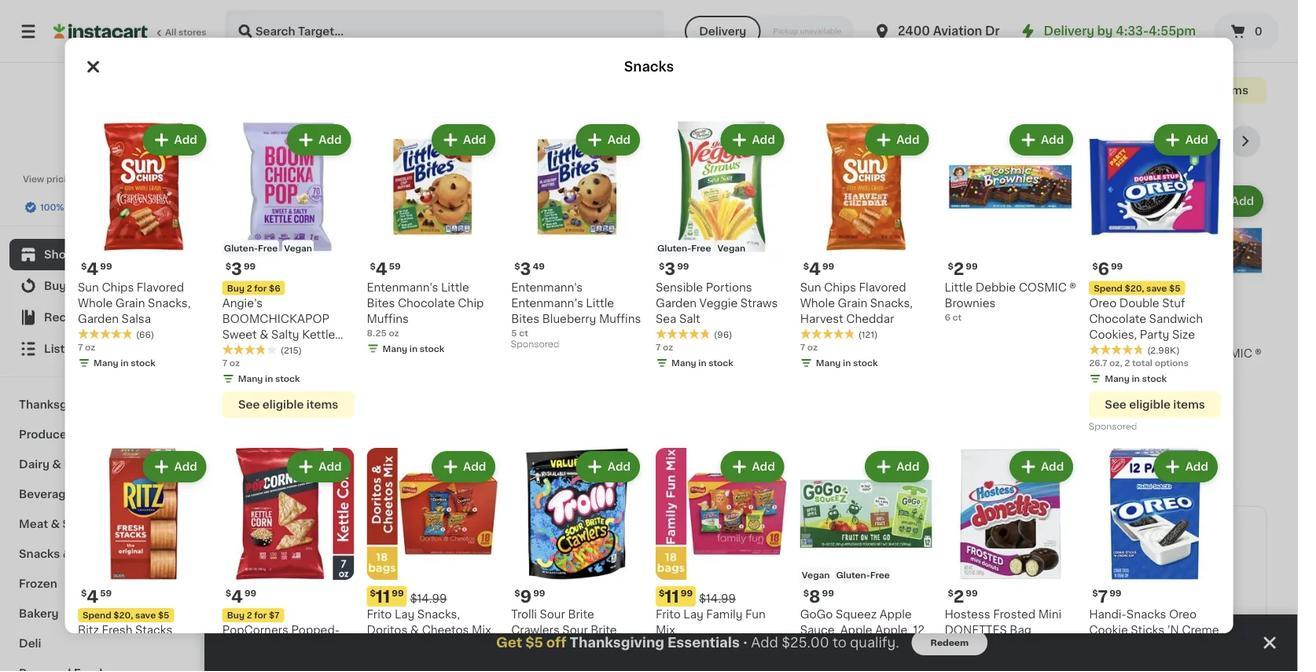 Task type: vqa. For each thing, say whether or not it's contained in the screenshot.
24.8 mi
no



Task type: describe. For each thing, give the bounding box(es) containing it.
oreo inside handi-snacks oreo cookie sticks 'n creme dip snack packs
[[1169, 609, 1196, 620]]

chocolate inside oreo double stuf chocolate sandwich cookies, party size
[[1089, 314, 1146, 325]]

item carousel region
[[236, 126, 1267, 494]]

mix inside 'frito lay family fun mix'
[[655, 625, 675, 636]]

many for sun chips flavored whole grain snacks, garden salsa
[[93, 359, 118, 368]]

many in stock for angie's boomchickapop sweet & salty kettle corn popcorn
[[238, 375, 300, 384]]

4 entenmann's little bites chocolate chip muffins
[[534, 327, 668, 375]]

bites for entenmann's entenmann's little bites blueberry muffins
[[789, 364, 817, 375]]

for inside the $ 3 buy 2 for $6
[[417, 350, 429, 359]]

stock for sensible portions garden veggie straws sea salt
[[708, 359, 733, 368]]

angie's boomchickapop sweet & salty kettle corn popcorn
[[222, 298, 335, 356]]

ritz
[[77, 625, 99, 636]]

grain inside the sun chips flavored whole grain snacks, harvest cheddar button
[[1019, 364, 1049, 375]]

snacks inside item carousel "region"
[[236, 133, 299, 150]]

$ 17 99
[[838, 541, 875, 558]]

eligible inside item carousel "region"
[[427, 466, 469, 477]]

green
[[835, 562, 869, 573]]

1 vertical spatial sour
[[562, 625, 588, 636]]

sea for snacks dialog
[[655, 314, 676, 325]]

cookie inside handi-snacks oreo cookie sticks 'n creme dip snack packs
[[1089, 625, 1128, 636]]

beverages link
[[9, 480, 191, 510]]

sun chips flavored whole grain snacks, harvest cheddar button
[[981, 182, 1118, 439]]

family
[[706, 609, 742, 620]]

shop link
[[9, 239, 191, 271]]

the
[[616, 579, 639, 592]]

entenmann's for entenmann's little bites chocolate chip muffins 8.25 oz
[[366, 282, 438, 293]]

service type group
[[685, 16, 854, 47]]

7 inside item carousel "region"
[[236, 409, 241, 418]]

cheddar for item carousel "region"
[[1027, 380, 1075, 391]]

snack,
[[252, 641, 289, 652]]

save for 6
[[1146, 284, 1167, 293]]

creme
[[1182, 625, 1219, 636]]

(66) for snacks dialog
[[136, 331, 154, 339]]

little debbie cosmic ® brownies 6 ct for snacks dialog
[[944, 282, 1076, 322]]

not
[[112, 175, 128, 184]]

cup inside the original donut shop dark k-cup pods
[[1136, 578, 1159, 589]]

1 horizontal spatial sponsored badge image
[[683, 25, 731, 34]]

salty inside angie's boomchickapop sweet & salty kettle corn popcorn
[[271, 329, 299, 340]]

lists link
[[9, 333, 191, 365]]

see eligible items inside item carousel "region"
[[403, 466, 503, 477]]

guarantee
[[121, 203, 167, 212]]

grain up lists link on the left
[[115, 298, 145, 309]]

1 vertical spatial apple
[[840, 625, 872, 636]]

popcorners popped- corn snack, sweet & salty kettle co
[[222, 625, 339, 672]]

59 for entenmann's little bites chocolate chip muffins
[[389, 262, 400, 271]]

entenmann's little bites chocolate chip muffins 8.25 oz
[[366, 282, 484, 338]]

items inside item carousel "region"
[[471, 466, 503, 477]]

$6 inside snacks dialog
[[269, 284, 280, 293]]

bites for entenmann's entenmann's little bites blueberry muffins 5 ct
[[511, 314, 539, 325]]

0 button
[[1215, 13, 1279, 50]]

$ inside "$ 17 99"
[[838, 542, 844, 551]]

entenmann's entenmann's little bites blueberry muffins
[[683, 348, 817, 391]]

buy for buy 2 for $7
[[227, 611, 244, 620]]

$ inside $ 8 99
[[803, 589, 809, 598]]

salty inside popcorners popped- corn snack, sweet & salty kettle co
[[222, 657, 250, 668]]

1 vertical spatial all
[[597, 647, 609, 655]]

target link
[[66, 82, 135, 170]]

entenmann's for entenmann's entenmann's little bites blueberry muffins 5 ct
[[511, 282, 582, 293]]

oz inside item carousel "region"
[[243, 409, 253, 418]]

chips inside button
[[1005, 348, 1037, 359]]

produce link
[[9, 420, 191, 450]]

sensible portions garden veggie straws sea salt for item carousel "region"
[[832, 348, 954, 391]]

0 vertical spatial apple
[[879, 609, 912, 620]]

7 oz inside item carousel "region"
[[236, 409, 253, 418]]

stock for angie's boomchickapop sweet & salty kettle corn popcorn
[[275, 375, 300, 384]]

oz inside 8 oz button
[[542, 14, 552, 23]]

produce
[[19, 429, 67, 440]]

stock for sun chips flavored whole grain snacks, harvest cheddar
[[853, 359, 878, 368]]

sip
[[617, 596, 640, 610]]

many in stock for oreo double stuf chocolate sandwich cookies, party size
[[1105, 375, 1167, 384]]

product group containing 7
[[1089, 448, 1221, 672]]

muffins for entenmann's entenmann's little bites blueberry muffins 5 ct
[[599, 314, 641, 325]]

0 vertical spatial shop
[[44, 249, 73, 260]]

$6 inside the $ 3 buy 2 for $6
[[432, 350, 443, 359]]

by
[[1097, 26, 1113, 37]]

brownies for item carousel "region"
[[1130, 364, 1181, 375]]

buy for buy 2 for $6
[[227, 284, 244, 293]]

11 for frito lay snacks, doritos & cheetos mix
[[375, 589, 390, 605]]

off
[[546, 637, 567, 650]]

pods inside green mountain coffee roasters cinnamon sugar cookie k-cup pods
[[835, 625, 863, 636]]

meat & seafood
[[19, 519, 110, 530]]

little debbie cosmic ® brownies 6 ct for item carousel "region"
[[1130, 348, 1262, 388]]

view all (50+) button
[[1079, 126, 1179, 157]]

hostess frosted mini donettes bag chocolate breakfast treats
[[944, 609, 1061, 668]]

99 inside $ 8 99
[[822, 589, 834, 598]]

snacks, left angie's
[[148, 298, 190, 309]]

spend $20, save $5 for 6
[[1094, 284, 1180, 293]]

mix inside frito lay snacks, doritos & cheetos mix
[[471, 625, 491, 636]]

8.25
[[366, 329, 386, 338]]

gummy
[[562, 641, 606, 652]]

oreo inside oreo double stuf chocolate sandwich cookies, party size
[[1089, 298, 1116, 309]]

buy it again
[[44, 281, 111, 292]]

$ inside $ 7 99
[[1092, 589, 1098, 598]]

double
[[1119, 298, 1159, 309]]

in inside taste the season in every sip spo nsored
[[697, 579, 710, 592]]

stock for sun chips flavored whole grain snacks, garden salsa
[[130, 359, 155, 368]]

handi-snacks oreo cookie sticks 'n creme dip snack packs
[[1089, 609, 1219, 652]]

8 oz button
[[534, 0, 671, 41]]

stacks
[[135, 625, 172, 636]]

gogo
[[800, 609, 833, 620]]

0 vertical spatial thanksgiving
[[19, 399, 94, 410]]

chocolate inside 4 entenmann's little bites chocolate chip muffins
[[534, 364, 591, 375]]

$14.99 for family
[[699, 594, 736, 605]]

6 inside the product group
[[1098, 261, 1109, 278]]

oz inside entenmann's little bites chocolate chip muffins 8.25 oz
[[388, 329, 399, 338]]

snack
[[1111, 641, 1144, 652]]

$ 3 49 for item carousel "region"
[[686, 327, 717, 344]]

0 horizontal spatial $ 3 99
[[225, 261, 255, 278]]

cookie inside green mountain coffee roasters cinnamon sugar cookie k-cup pods
[[835, 609, 874, 620]]

all
[[1115, 136, 1128, 147]]

snacks dialog
[[65, 38, 1233, 672]]

$ 2 99 for item carousel "region"
[[1133, 327, 1163, 344]]

sun inside the sun chips flavored whole grain snacks, harvest cheddar button
[[981, 348, 1002, 359]]

1 vertical spatial brite
[[590, 625, 617, 636]]

59 for spend $20, save $5
[[100, 589, 111, 598]]

treatment tracker modal dialog
[[204, 615, 1298, 672]]

1 horizontal spatial (215)
[[1189, 32, 1210, 41]]

essentials
[[668, 637, 740, 650]]

bag
[[1010, 625, 1031, 636]]

2400 aviation dr button
[[873, 9, 1000, 53]]

1 horizontal spatial taste the season in every sip image
[[574, 539, 602, 568]]

vegan gluten-free
[[801, 571, 890, 580]]

& left eggs
[[52, 459, 61, 470]]

party
[[1140, 329, 1169, 340]]

buy it again link
[[9, 271, 191, 302]]

aviation
[[933, 26, 982, 37]]

26.7
[[1089, 359, 1107, 368]]

0 vertical spatial brite
[[568, 609, 594, 620]]

8 inside snacks dialog
[[809, 589, 820, 605]]

bites for 4 entenmann's little bites chocolate chip muffins
[[639, 348, 668, 359]]

spend $20, save $5 for 4
[[82, 611, 169, 620]]

2 crawlers from the top
[[511, 641, 559, 652]]

many in stock for sensible portions garden veggie straws sea salt
[[671, 359, 733, 368]]

many in stock inside item carousel "region"
[[401, 441, 463, 450]]

$ 9 99
[[514, 589, 545, 605]]

stuf
[[1162, 298, 1185, 309]]

salt for snacks dialog
[[679, 314, 700, 325]]

4 inside 4 entenmann's little bites chocolate chip muffins
[[543, 327, 555, 344]]

add inside treatment tracker modal dialog
[[751, 637, 778, 650]]

2 vertical spatial sponsored badge image
[[1089, 423, 1136, 432]]

apple,
[[875, 625, 910, 636]]

$ 4 59 for entenmann's little bites chocolate chip muffins
[[370, 261, 400, 278]]

$ inside the $ 3 buy 2 for $6
[[388, 328, 394, 337]]

fresh
[[102, 625, 132, 636]]

hostess
[[944, 609, 990, 620]]

handi-
[[1089, 609, 1126, 620]]

chip inside entenmann's little bites chocolate chip muffins 8.25 oz
[[458, 298, 484, 309]]

thanksgiving link
[[9, 390, 191, 420]]

49 for snacks dialog
[[532, 262, 544, 271]]

flavored inside button
[[1040, 348, 1087, 359]]

8 for 8 oz
[[534, 14, 540, 23]]

1 lb button
[[683, 0, 820, 24]]

delivery button
[[685, 16, 761, 47]]

& left candy
[[63, 549, 72, 560]]

total
[[1132, 359, 1152, 368]]

99 inside "$ 17 99"
[[863, 542, 875, 551]]

portions for item carousel "region"
[[882, 348, 929, 359]]

cosmic for snacks dialog
[[1018, 282, 1067, 293]]

0 horizontal spatial taste the season in every sip image
[[237, 507, 561, 672]]

2400
[[898, 26, 930, 37]]

pack
[[800, 641, 827, 652]]

buy inside the $ 3 buy 2 for $6
[[390, 350, 407, 359]]

entenmann's inside 4 entenmann's little bites chocolate chip muffins
[[534, 348, 606, 359]]

lay for snacks,
[[394, 609, 414, 620]]

$5 for 6
[[1169, 284, 1180, 293]]

snacks, up '(121)' on the right of page
[[870, 298, 913, 309]]

sun chips flavored whole grain snacks, harvest cheddar for snacks dialog
[[800, 282, 913, 325]]

all inside all stores link
[[165, 28, 176, 37]]

$ 11 99 for frito lay snacks, doritos & cheetos mix
[[370, 589, 404, 605]]

original inside the original donut shop dark k-cup pods
[[1087, 562, 1129, 573]]

sticks
[[1131, 625, 1164, 636]]

spend for 6
[[1094, 284, 1122, 293]]

eggs
[[64, 459, 92, 470]]

little inside entenmann's entenmann's little bites blueberry muffins
[[758, 364, 786, 375]]

99 inside $ 9 99
[[533, 589, 545, 598]]

99 inside $ 7 99
[[1109, 589, 1121, 598]]

ct inside entenmann's entenmann's little bites blueberry muffins 5 ct
[[519, 329, 528, 338]]

entenmann's entenmann's little bites blueberry muffins 5 ct
[[511, 282, 641, 338]]

grain down popcorn
[[274, 364, 303, 375]]

taste the season in every sip spo nsored
[[574, 579, 710, 624]]

stock for oreo double stuf chocolate sandwich cookies, party size
[[1142, 375, 1167, 384]]

many inside item carousel "region"
[[401, 441, 426, 450]]

entenmann's for entenmann's entenmann's little bites blueberry muffins 5 ct
[[511, 298, 583, 309]]

1.48
[[847, 29, 866, 37]]

see inside item carousel "region"
[[403, 466, 425, 477]]

recipes
[[44, 312, 90, 323]]

6 for item carousel "region"
[[1130, 379, 1136, 388]]

many in stock for sun chips flavored whole grain snacks, harvest cheddar
[[816, 359, 878, 368]]

little inside entenmann's entenmann's little bites blueberry muffins 5 ct
[[586, 298, 614, 309]]

dairy
[[19, 459, 49, 470]]

season
[[642, 579, 694, 592]]

the
[[1063, 562, 1084, 573]]

& inside angie's boomchickapop sweet & salty kettle corn popcorn
[[259, 329, 268, 340]]

$ 4 59 for spend $20, save $5
[[81, 589, 111, 605]]

coffee
[[835, 578, 873, 589]]

deli link
[[9, 629, 191, 659]]

stock inside item carousel "region"
[[438, 441, 463, 450]]

2 inside the $ 3 buy 2 for $6
[[409, 350, 415, 359]]

ct inside item carousel "region"
[[1138, 379, 1147, 388]]

sugar
[[894, 594, 927, 605]]

product group containing 1 lb
[[683, 0, 820, 38]]

snacks inside handi-snacks oreo cookie sticks 'n creme dip snack packs
[[1126, 609, 1166, 620]]

little inside 4 entenmann's little bites chocolate chip muffins
[[608, 348, 636, 359]]

salsa for item carousel "region"
[[280, 380, 309, 391]]

view for view pricing policy. not affiliated with instacart.
[[23, 175, 44, 184]]

entenmann's for entenmann's entenmann's little bites blueberry muffins
[[683, 364, 755, 375]]

snacks, down angie's boomchickapop sweet & salty kettle corn popcorn
[[306, 364, 349, 375]]

trolli sour brite crawlers sour brite crawlers gummy worms
[[511, 609, 617, 668]]

buy 2 for $6
[[227, 284, 280, 293]]

redeem
[[931, 639, 969, 648]]

qualify.
[[850, 637, 899, 650]]

$4.99 element
[[981, 325, 1118, 346]]

sweet inside popcorners popped- corn snack, sweet & salty kettle co
[[291, 641, 326, 652]]

whole inside the sun chips flavored whole grain snacks, harvest cheddar button
[[981, 364, 1016, 375]]

dr
[[985, 26, 1000, 37]]

bakery link
[[9, 599, 191, 629]]

$5 inside treatment tracker modal dialog
[[525, 637, 543, 650]]

in inside item carousel "region"
[[428, 441, 436, 450]]

view pricing policy. not affiliated with instacart. link
[[13, 173, 188, 198]]

$11.99 original price: $14.99 element for family
[[655, 587, 787, 607]]

portions for snacks dialog
[[706, 282, 752, 293]]

lay for family
[[683, 609, 703, 620]]



Task type: locate. For each thing, give the bounding box(es) containing it.
1 mix from the left
[[655, 625, 675, 636]]

0 horizontal spatial harvest
[[800, 314, 843, 325]]

original down ritz
[[77, 641, 120, 652]]

1 horizontal spatial portions
[[882, 348, 929, 359]]

0 vertical spatial sun chips flavored whole grain snacks, harvest cheddar
[[800, 282, 913, 325]]

$5 up worms
[[525, 637, 543, 650]]

1 corn from the top
[[222, 345, 249, 356]]

packs
[[1147, 641, 1180, 652]]

0 horizontal spatial lay
[[394, 609, 414, 620]]

0 horizontal spatial mix
[[471, 625, 491, 636]]

cup inside green mountain coffee roasters cinnamon sugar cookie k-cup pods
[[889, 609, 912, 620]]

pricing
[[46, 175, 78, 184]]

2 vertical spatial $5
[[525, 637, 543, 650]]

k- inside green mountain coffee roasters cinnamon sugar cookie k-cup pods
[[877, 609, 889, 620]]

& inside frito lay snacks, doritos & cheetos mix
[[410, 625, 419, 636]]

original inside ritz fresh stacks original crackers
[[77, 641, 120, 652]]

& inside popcorners popped- corn snack, sweet & salty kettle co
[[329, 641, 337, 652]]

8
[[534, 14, 540, 23], [832, 29, 838, 37], [809, 589, 820, 605]]

sweet inside angie's boomchickapop sweet & salty kettle corn popcorn
[[222, 329, 256, 340]]

entenmann's down the (96)
[[683, 364, 755, 375]]

delivery for delivery by 4:33-4:55pm
[[1044, 26, 1095, 37]]

1 vertical spatial kettle
[[253, 657, 286, 668]]

get $5 off thanksgiving essentials • add $25.00 to qualify.
[[496, 637, 899, 650]]

(2.98k)
[[1147, 347, 1180, 355]]

0 vertical spatial sensible portions garden veggie straws sea salt
[[655, 282, 778, 325]]

options
[[1155, 359, 1188, 368]]

delivery left by
[[1044, 26, 1095, 37]]

$20, for 6
[[1125, 284, 1144, 293]]

buy up popcorners in the left of the page
[[227, 611, 244, 620]]

blueberry down the (96)
[[683, 380, 737, 391]]

entenmann's up 5
[[511, 282, 582, 293]]

blueberry for entenmann's entenmann's little bites blueberry muffins
[[683, 380, 737, 391]]

crawlers down trolli
[[511, 625, 559, 636]]

sun chips flavored whole grain snacks, harvest cheddar up '(121)' on the right of page
[[800, 282, 913, 325]]

sponsored badge image
[[683, 25, 731, 34], [511, 341, 558, 350], [1089, 423, 1136, 432]]

0 horizontal spatial straws
[[740, 298, 778, 309]]

1 vertical spatial salt
[[856, 380, 877, 391]]

many for angie's boomchickapop sweet & salty kettle corn popcorn
[[238, 375, 263, 384]]

sun chips flavored whole grain snacks, garden salsa
[[77, 282, 190, 325], [236, 348, 349, 391]]

(66) inside item carousel "region"
[[294, 397, 312, 405]]

$ 3 49 up entenmann's entenmann's little bites blueberry muffins 5 ct
[[514, 261, 544, 278]]

treats
[[944, 657, 978, 668]]

delivery down "1 lb" button
[[699, 26, 747, 37]]

1 $11.99 original price: $14.99 element from the left
[[655, 587, 787, 607]]

7 oz
[[77, 343, 95, 352], [655, 343, 673, 352], [800, 343, 817, 352], [222, 359, 239, 368], [236, 409, 253, 418]]

sun chips flavored whole grain snacks, harvest cheddar for item carousel "region"
[[981, 348, 1094, 391]]

1 vertical spatial $ 2 99
[[1133, 327, 1163, 344]]

kettle down snack, on the left bottom of the page
[[253, 657, 286, 668]]

for left $7
[[254, 611, 266, 620]]

0 vertical spatial all
[[165, 28, 176, 37]]

spend $20, save $5 up double
[[1094, 284, 1180, 293]]

$5
[[1169, 284, 1180, 293], [158, 611, 169, 620], [525, 637, 543, 650]]

kettle inside angie's boomchickapop sweet & salty kettle corn popcorn
[[302, 329, 335, 340]]

k- right dark
[[1123, 578, 1136, 589]]

& right meat
[[51, 519, 60, 530]]

salt inside item carousel "region"
[[856, 380, 877, 391]]

save up stuf
[[1146, 284, 1167, 293]]

sweet down popped-
[[291, 641, 326, 652]]

0 horizontal spatial salt
[[679, 314, 700, 325]]

original up dark
[[1087, 562, 1129, 573]]

crawlers up worms
[[511, 641, 559, 652]]

0 horizontal spatial (66)
[[136, 331, 154, 339]]

buy inside buy it again link
[[44, 281, 66, 292]]

with
[[65, 188, 84, 196]]

cookie
[[835, 609, 874, 620], [1089, 625, 1128, 636]]

0 vertical spatial cup
[[1136, 578, 1159, 589]]

debbie for snacks dialog
[[975, 282, 1016, 293]]

sour down the spo
[[562, 625, 588, 636]]

$14.99
[[699, 594, 736, 605], [410, 594, 447, 605]]

buy
[[44, 281, 66, 292], [227, 284, 244, 293], [390, 350, 407, 359], [227, 611, 244, 620]]

debbie up options
[[1161, 348, 1202, 359]]

apple down squeez
[[840, 625, 872, 636]]

view for view all (50+)
[[1085, 136, 1113, 147]]

salty
[[271, 329, 299, 340], [222, 657, 250, 668]]

1 horizontal spatial k-
[[1123, 578, 1136, 589]]

veggie for snacks dialog
[[699, 298, 737, 309]]

muffins inside 4 entenmann's little bites chocolate chip muffins
[[623, 364, 665, 375]]

1 vertical spatial entenmann's
[[683, 364, 755, 375]]

$ 4 59 up ritz
[[81, 589, 111, 605]]

1 horizontal spatial cheddar
[[1027, 380, 1075, 391]]

1 vertical spatial sensible
[[832, 348, 879, 359]]

straws
[[740, 298, 778, 309], [917, 364, 954, 375]]

1 horizontal spatial 49
[[705, 328, 717, 337]]

0 horizontal spatial blueberry
[[542, 314, 596, 325]]

straws for item carousel "region"
[[917, 364, 954, 375]]

0 horizontal spatial portions
[[706, 282, 752, 293]]

cheetos
[[422, 625, 469, 636]]

49 inside snacks dialog
[[532, 262, 544, 271]]

1 horizontal spatial kettle
[[302, 329, 335, 340]]

0 vertical spatial salty
[[271, 329, 299, 340]]

dairy & eggs link
[[9, 450, 191, 480]]

oreo
[[1089, 298, 1116, 309], [1169, 609, 1196, 620]]

0 vertical spatial $ 4 59
[[370, 261, 400, 278]]

59 up bakery link
[[100, 589, 111, 598]]

blueberry inside entenmann's entenmann's little bites blueberry muffins
[[683, 380, 737, 391]]

bites
[[366, 298, 395, 309], [511, 314, 539, 325], [639, 348, 668, 359], [789, 364, 817, 375]]

salsa up lists link on the left
[[121, 314, 151, 325]]

chip inside 4 entenmann's little bites chocolate chip muffins
[[594, 364, 620, 375]]

sponsored badge image down 5
[[511, 341, 558, 350]]

spend for 4
[[82, 611, 111, 620]]

for for 3
[[254, 284, 266, 293]]

blueberry
[[542, 314, 596, 325], [683, 380, 737, 391]]

bites inside entenmann's little bites chocolate chip muffins 8.25 oz
[[366, 298, 395, 309]]

roasters
[[876, 578, 925, 589]]

boomchickapop
[[222, 314, 329, 325]]

1 horizontal spatial spend $20, save $5
[[1094, 284, 1180, 293]]

cup down "donut"
[[1136, 578, 1159, 589]]

product group containing ★★★★★
[[1130, 0, 1267, 104]]

little inside entenmann's little bites chocolate chip muffins 8.25 oz
[[441, 282, 469, 293]]

1 $14.99 from the left
[[699, 594, 736, 605]]

1 horizontal spatial $ 3 49
[[686, 327, 717, 344]]

product group
[[683, 0, 820, 38], [1130, 0, 1267, 104], [77, 121, 209, 373], [222, 121, 354, 419], [366, 121, 498, 358], [511, 121, 643, 354], [655, 121, 787, 373], [800, 121, 932, 373], [944, 121, 1076, 324], [1089, 121, 1221, 436], [236, 182, 372, 439], [385, 182, 521, 485], [534, 182, 671, 409], [683, 182, 820, 420], [832, 182, 969, 439], [981, 182, 1118, 439], [1130, 182, 1267, 390], [77, 448, 209, 672], [222, 448, 354, 672], [366, 448, 498, 666], [511, 448, 643, 672], [655, 448, 787, 666], [800, 448, 932, 672], [944, 448, 1076, 672], [1089, 448, 1221, 672]]

many for oreo double stuf chocolate sandwich cookies, party size
[[1105, 375, 1129, 384]]

chocolate inside entenmann's little bites chocolate chip muffins 8.25 oz
[[397, 298, 455, 309]]

ct
[[952, 313, 961, 322], [519, 329, 528, 338], [1138, 379, 1147, 388], [848, 624, 858, 632]]

& right doritos at left bottom
[[410, 625, 419, 636]]

taste
[[574, 579, 613, 592]]

view left pricing
[[23, 175, 44, 184]]

1 vertical spatial straws
[[917, 364, 954, 375]]

0 horizontal spatial original
[[77, 641, 120, 652]]

99 inside $ 6 99
[[1111, 262, 1123, 271]]

0 vertical spatial spend $20, save $5
[[1094, 284, 1180, 293]]

thanksgiving inside treatment tracker modal dialog
[[570, 637, 664, 650]]

8 oz
[[534, 14, 552, 23]]

frito for frito lay family fun mix
[[655, 609, 680, 620]]

mix
[[655, 625, 675, 636], [471, 625, 491, 636]]

corn left popcorn
[[222, 345, 249, 356]]

None search field
[[225, 9, 665, 53]]

product group containing 8
[[800, 448, 932, 672]]

save for 4
[[135, 611, 156, 620]]

1 vertical spatial sponsored badge image
[[511, 341, 558, 350]]

1 vertical spatial $6
[[432, 350, 443, 359]]

little debbie cosmic ® brownies 6 ct down size on the right
[[1130, 348, 1262, 388]]

0 vertical spatial salt
[[679, 314, 700, 325]]

1 vertical spatial sun chips flavored whole grain snacks, harvest cheddar
[[981, 348, 1094, 391]]

chips
[[101, 282, 134, 293], [824, 282, 856, 293], [260, 348, 292, 359], [1005, 348, 1037, 359]]

sun chips flavored whole grain snacks, garden salsa inside snacks dialog
[[77, 282, 190, 325]]

harvest
[[800, 314, 843, 325], [981, 380, 1025, 391]]

buy up angie's
[[227, 284, 244, 293]]

0 horizontal spatial $11.99 original price: $14.99 element
[[366, 587, 498, 607]]

0 horizontal spatial 49
[[532, 262, 544, 271]]

$ inside $ 6 99
[[1092, 262, 1098, 271]]

4:55pm
[[1149, 26, 1196, 37]]

delivery by 4:33-4:55pm link
[[1019, 22, 1196, 41]]

sensible portions garden veggie straws sea salt up the (96)
[[655, 282, 778, 325]]

cosmic for item carousel "region"
[[1204, 348, 1252, 359]]

® for snacks dialog
[[1069, 282, 1076, 293]]

entenmann's for entenmann's entenmann's little bites blueberry muffins
[[683, 348, 755, 359]]

0 horizontal spatial thanksgiving
[[19, 399, 94, 410]]

1 vertical spatial salty
[[222, 657, 250, 668]]

shop
[[44, 249, 73, 260], [1063, 578, 1092, 589]]

sun chips flavored whole grain snacks, garden salsa inside item carousel "region"
[[236, 348, 349, 391]]

sea
[[655, 314, 676, 325], [832, 380, 853, 391]]

entenmann's inside entenmann's little bites chocolate chip muffins 8.25 oz
[[366, 282, 438, 293]]

corn down popcorners in the left of the page
[[222, 641, 249, 652]]

view pricing policy. not affiliated with instacart.
[[23, 175, 170, 196]]

sensible for snacks dialog
[[655, 282, 703, 293]]

$
[[81, 262, 86, 271], [225, 262, 231, 271], [514, 262, 520, 271], [659, 262, 664, 271], [948, 262, 953, 271], [370, 262, 375, 271], [803, 262, 809, 271], [1092, 262, 1098, 271], [239, 328, 245, 337], [388, 328, 394, 337], [686, 328, 692, 337], [835, 328, 841, 337], [1133, 328, 1139, 337], [838, 542, 844, 551], [81, 589, 86, 598], [225, 589, 231, 598], [514, 589, 520, 598], [659, 589, 664, 598], [948, 589, 953, 598], [370, 589, 375, 598], [803, 589, 809, 598], [1092, 589, 1098, 598]]

0 vertical spatial sweet
[[222, 329, 256, 340]]

cheddar up '(121)' on the right of page
[[846, 314, 894, 325]]

muffins
[[599, 314, 641, 325], [366, 314, 408, 325], [623, 364, 665, 375], [740, 380, 782, 391]]

0 horizontal spatial debbie
[[975, 282, 1016, 293]]

sun chips flavored whole grain snacks, harvest cheddar inside button
[[981, 348, 1094, 391]]

pods
[[1063, 594, 1091, 605], [835, 625, 863, 636]]

muffins for entenmann's entenmann's little bites blueberry muffins
[[740, 380, 782, 391]]

1 vertical spatial spend
[[82, 611, 111, 620]]

view inside view pricing policy. not affiliated with instacart.
[[23, 175, 44, 184]]

0 vertical spatial crawlers
[[511, 625, 559, 636]]

size
[[1172, 329, 1195, 340]]

sun chips flavored whole grain snacks, garden salsa up lists link on the left
[[77, 282, 190, 325]]

many in stock for sun chips flavored whole grain snacks, garden salsa
[[93, 359, 155, 368]]

(96)
[[714, 331, 732, 339]]

(66) for item carousel "region"
[[294, 397, 312, 405]]

lay inside 'frito lay family fun mix'
[[683, 609, 703, 620]]

frito lay family fun mix
[[655, 609, 765, 636]]

0 horizontal spatial $5
[[158, 611, 169, 620]]

$ 3 99 for snacks dialog
[[659, 261, 689, 278]]

delivery inside delivery by 4:33-4:55pm link
[[1044, 26, 1095, 37]]

sensible portions garden veggie straws sea salt inside item carousel "region"
[[832, 348, 954, 391]]

1 $ 11 99 from the left
[[659, 589, 692, 605]]

sensible inside item carousel "region"
[[832, 348, 879, 359]]

0 horizontal spatial ®
[[1069, 282, 1076, 293]]

1 horizontal spatial veggie
[[876, 364, 914, 375]]

1 horizontal spatial shop
[[1063, 578, 1092, 589]]

for up angie's
[[254, 284, 266, 293]]

2 corn from the top
[[222, 641, 249, 652]]

0 vertical spatial brownies
[[944, 298, 995, 309]]

59
[[389, 262, 400, 271], [100, 589, 111, 598]]

0 horizontal spatial $ 3 49
[[514, 261, 544, 278]]

$11.99 original price: $14.99 element for snacks,
[[366, 587, 498, 607]]

0 vertical spatial cookie
[[835, 609, 874, 620]]

every
[[574, 596, 614, 610]]

chocolate down the donettes
[[944, 641, 1002, 652]]

0 vertical spatial portions
[[706, 282, 752, 293]]

save up stacks
[[135, 611, 156, 620]]

0 horizontal spatial entenmann's
[[511, 298, 583, 309]]

spend $20, save $5 up fresh on the bottom
[[82, 611, 169, 620]]

thanksgiving down nsored
[[570, 637, 664, 650]]

1 horizontal spatial $11.99 original price: $14.99 element
[[655, 587, 787, 607]]

entenmann's up 8.25
[[366, 282, 438, 293]]

1 horizontal spatial 59
[[389, 262, 400, 271]]

1 vertical spatial 49
[[705, 328, 717, 337]]

1 horizontal spatial $6
[[432, 350, 443, 359]]

mix right 'cheetos'
[[471, 625, 491, 636]]

0 vertical spatial for
[[254, 284, 266, 293]]

nsored
[[592, 615, 623, 624]]

1 horizontal spatial chip
[[594, 364, 620, 375]]

$ 3 49 inside item carousel "region"
[[686, 327, 717, 344]]

buy left it
[[44, 281, 66, 292]]

® inside item carousel "region"
[[1255, 348, 1262, 359]]

cheddar
[[846, 314, 894, 325], [1027, 380, 1075, 391]]

2 11 from the left
[[375, 589, 390, 605]]

flavored down boomchickapop
[[295, 348, 342, 359]]

harvest for snacks dialog
[[800, 314, 843, 325]]

★★★★★
[[832, 14, 887, 25], [832, 14, 887, 25], [1130, 30, 1185, 41], [1130, 30, 1185, 41], [77, 329, 133, 340], [77, 329, 133, 340], [655, 329, 710, 340], [655, 329, 710, 340], [800, 329, 855, 340], [800, 329, 855, 340], [222, 344, 277, 355], [222, 344, 277, 355], [1089, 344, 1144, 355], [1089, 344, 1144, 355], [236, 395, 291, 406], [236, 395, 291, 406], [835, 609, 890, 620], [835, 609, 890, 620], [1063, 609, 1118, 620], [1063, 609, 1118, 620]]

little debbie cosmic ® brownies 6 ct inside item carousel "region"
[[1130, 348, 1262, 388]]

11 for frito lay family fun mix
[[664, 589, 679, 605]]

2 lay from the left
[[394, 609, 414, 620]]

product group containing 6
[[1089, 121, 1221, 436]]

cosmic inside snacks dialog
[[1018, 282, 1067, 293]]

1 vertical spatial pods
[[835, 625, 863, 636]]

$ 4 59 up entenmann's little bites chocolate chip muffins 8.25 oz
[[370, 261, 400, 278]]

many for sun chips flavored whole grain snacks, harvest cheddar
[[816, 359, 841, 368]]

straws inside snacks dialog
[[740, 298, 778, 309]]

1 horizontal spatial harvest
[[981, 380, 1025, 391]]

0 horizontal spatial cup
[[889, 609, 912, 620]]

flavored right the "again" on the left top
[[136, 282, 184, 293]]

grain up '(121)' on the right of page
[[838, 298, 867, 309]]

2 horizontal spatial $5
[[1169, 284, 1180, 293]]

flavored down $4.99 element
[[1040, 348, 1087, 359]]

(215) inside snacks dialog
[[280, 347, 302, 355]]

49 up entenmann's entenmann's little bites blueberry muffins at the bottom
[[705, 328, 717, 337]]

® for item carousel "region"
[[1255, 348, 1262, 359]]

snacks, up 'cheetos'
[[417, 609, 460, 620]]

1 horizontal spatial save
[[1146, 284, 1167, 293]]

$ 3 99 for item carousel "region"
[[835, 327, 866, 344]]

1 horizontal spatial salty
[[271, 329, 299, 340]]

(105)
[[890, 16, 912, 25]]

2 frito from the left
[[366, 609, 391, 620]]

again
[[79, 281, 111, 292]]

1 frito from the left
[[655, 609, 680, 620]]

garden
[[655, 298, 696, 309], [77, 314, 118, 325], [832, 364, 873, 375], [236, 380, 277, 391]]

(215) left 0 button at the right of page
[[1189, 32, 1210, 41]]

brite down nsored
[[590, 625, 617, 636]]

sea inside item carousel "region"
[[832, 380, 853, 391]]

muffins inside entenmann's little bites chocolate chip muffins 8.25 oz
[[366, 314, 408, 325]]

1 11 from the left
[[664, 589, 679, 605]]

frito inside 'frito lay family fun mix'
[[655, 609, 680, 620]]

brownies for snacks dialog
[[944, 298, 995, 309]]

grain down $4.99 element
[[1019, 364, 1049, 375]]

shop up it
[[44, 249, 73, 260]]

cheddar down $4.99 element
[[1027, 380, 1075, 391]]

debbie inside item carousel "region"
[[1161, 348, 1202, 359]]

sensible portions garden veggie straws sea salt for snacks dialog
[[655, 282, 778, 325]]

2 horizontal spatial view
[[1085, 136, 1113, 147]]

$ 11 99 up 'frito lay family fun mix'
[[659, 589, 692, 605]]

cheddar for snacks dialog
[[846, 314, 894, 325]]

kettle inside popcorners popped- corn snack, sweet & salty kettle co
[[253, 657, 286, 668]]

sensible portions garden veggie straws sea salt down '(121)' on the right of page
[[832, 348, 954, 391]]

1 horizontal spatial $ 3 99
[[659, 261, 689, 278]]

$5 for 4
[[158, 611, 169, 620]]

k- inside the original donut shop dark k-cup pods
[[1123, 578, 1136, 589]]

0 vertical spatial (66)
[[136, 331, 154, 339]]

1 horizontal spatial all
[[597, 647, 609, 655]]

2 vertical spatial view
[[574, 647, 595, 655]]

sweet
[[222, 329, 256, 340], [291, 641, 326, 652]]

$20, for 4
[[113, 611, 133, 620]]

frito up doritos at left bottom
[[366, 609, 391, 620]]

chocolate up cookies,
[[1089, 314, 1146, 325]]

gluten-free vegan
[[224, 244, 312, 253], [657, 244, 745, 253], [387, 310, 475, 319], [834, 310, 922, 319]]

0 vertical spatial debbie
[[975, 282, 1016, 293]]

cookie up 24 ct
[[835, 609, 874, 620]]

many in stock
[[382, 345, 444, 353], [93, 359, 155, 368], [671, 359, 733, 368], [816, 359, 878, 368], [238, 375, 300, 384], [1105, 375, 1167, 384], [401, 441, 463, 450]]

buy down entenmann's little bites chocolate chip muffins 8.25 oz
[[390, 350, 407, 359]]

cookies,
[[1089, 329, 1137, 340]]

thanksgiving up produce
[[19, 399, 94, 410]]

view all
[[574, 647, 609, 655]]

$ inside $ 9 99
[[514, 589, 520, 598]]

1 horizontal spatial oreo
[[1169, 609, 1196, 620]]

straws for snacks dialog
[[740, 298, 778, 309]]

sun chips flavored whole grain snacks, harvest cheddar down $4.99 element
[[981, 348, 1094, 391]]

$11.99 original price: $14.99 element
[[655, 587, 787, 607], [366, 587, 498, 607]]

view for view all
[[574, 647, 595, 655]]

1 vertical spatial little debbie cosmic ® brownies 6 ct
[[1130, 348, 1262, 388]]

the original donut shop dark k-cup pods
[[1063, 562, 1167, 605]]

sun chips flavored whole grain snacks, garden salsa for snacks dialog
[[77, 282, 190, 325]]

blueberry for entenmann's entenmann's little bites blueberry muffins 5 ct
[[542, 314, 596, 325]]

1 vertical spatial cookie
[[1089, 625, 1128, 636]]

kettle down boomchickapop
[[302, 329, 335, 340]]

brownies inside snacks dialog
[[944, 298, 995, 309]]

crackers
[[123, 641, 172, 652]]

angie's
[[222, 298, 262, 309]]

cosmic up $4.99 element
[[1018, 282, 1067, 293]]

0 vertical spatial $20,
[[1125, 284, 1144, 293]]

lay up doritos at left bottom
[[394, 609, 414, 620]]

100% satisfaction guarantee button
[[24, 198, 176, 214]]

0 vertical spatial sour
[[539, 609, 565, 620]]

0 horizontal spatial (215)
[[280, 347, 302, 355]]

1 vertical spatial debbie
[[1161, 348, 1202, 359]]

delivery by 4:33-4:55pm
[[1044, 26, 1196, 37]]

$11.99 original price: $14.99 element up frito lay snacks, doritos & cheetos mix
[[366, 587, 498, 607]]

100% satisfaction guarantee
[[40, 203, 167, 212]]

corn inside angie's boomchickapop sweet & salty kettle corn popcorn
[[222, 345, 249, 356]]

cosmic right (2.98k)
[[1204, 348, 1252, 359]]

popped-
[[291, 625, 339, 636]]

0 vertical spatial 59
[[389, 262, 400, 271]]

$ 11 99 up doritos at left bottom
[[370, 589, 404, 605]]

49 for item carousel "region"
[[705, 328, 717, 337]]

1 lb
[[683, 13, 697, 22]]

$ 3 49 inside snacks dialog
[[514, 261, 544, 278]]

$14.99 for snacks,
[[410, 594, 447, 605]]

salsa inside item carousel "region"
[[280, 380, 309, 391]]

entenmann's down the (96)
[[683, 348, 755, 359]]

many for sensible portions garden veggie straws sea salt
[[671, 359, 696, 368]]

sandwich
[[1149, 314, 1203, 325]]

0 vertical spatial k-
[[1123, 578, 1136, 589]]

1 vertical spatial original
[[77, 641, 120, 652]]

$ 3 49 for snacks dialog
[[514, 261, 544, 278]]

8 for 8 x 1.48 oz
[[832, 29, 838, 37]]

2 mix from the left
[[471, 625, 491, 636]]

free
[[258, 244, 277, 253], [691, 244, 711, 253], [421, 310, 440, 319], [868, 310, 888, 319], [870, 571, 890, 580]]

sour right trolli
[[539, 609, 565, 620]]

policy.
[[80, 175, 110, 184]]

shop inside the original donut shop dark k-cup pods
[[1063, 578, 1092, 589]]

(66) down buy it again link
[[136, 331, 154, 339]]

(283)
[[1121, 611, 1144, 620]]

2 $14.99 from the left
[[410, 594, 447, 605]]

$6 up boomchickapop
[[269, 284, 280, 293]]

$11.99 original price: $14.99 element up family at the bottom right of page
[[655, 587, 787, 607]]

save inside the product group
[[1146, 284, 1167, 293]]

snacks, down $4.99 element
[[1051, 364, 1094, 375]]

harvest for item carousel "region"
[[981, 380, 1025, 391]]

$ 3 99 inside item carousel "region"
[[835, 327, 866, 344]]

sun chips flavored whole grain snacks, garden salsa for item carousel "region"
[[236, 348, 349, 391]]

7 inside the product group
[[1098, 589, 1108, 605]]

veggie inside item carousel "region"
[[876, 364, 914, 375]]

entenmann's inside entenmann's entenmann's little bites blueberry muffins
[[683, 348, 755, 359]]

flavored up '(121)' on the right of page
[[859, 282, 906, 293]]

59 up entenmann's little bites chocolate chip muffins 8.25 oz
[[389, 262, 400, 271]]

1 horizontal spatial cookie
[[1089, 625, 1128, 636]]

salsa for snacks dialog
[[121, 314, 151, 325]]

chocolate inside hostess frosted mini donettes bag chocolate breakfast treats
[[944, 641, 1002, 652]]

8 inside button
[[534, 14, 540, 23]]

blueberry up 4 entenmann's little bites chocolate chip muffins
[[542, 314, 596, 325]]

0 vertical spatial view
[[1085, 136, 1113, 147]]

11
[[664, 589, 679, 605], [375, 589, 390, 605]]

$20, up double
[[1125, 284, 1144, 293]]

& up popcorn
[[259, 329, 268, 340]]

sensible
[[655, 282, 703, 293], [832, 348, 879, 359]]

mountain
[[872, 562, 924, 573]]

shop down the
[[1063, 578, 1092, 589]]

breakfast
[[1004, 641, 1057, 652]]

1 horizontal spatial straws
[[917, 364, 954, 375]]

chocolate down entenmann's entenmann's little bites blueberry muffins 5 ct
[[534, 364, 591, 375]]

2 horizontal spatial 8
[[832, 29, 838, 37]]

muffins inside entenmann's entenmann's little bites blueberry muffins 5 ct
[[599, 314, 641, 325]]

instacart logo image
[[53, 22, 148, 41]]

buy for buy it again
[[44, 281, 66, 292]]

3 inside the $ 3 buy 2 for $6
[[394, 327, 405, 344]]

(1.1k)
[[893, 611, 915, 620]]

veggie for item carousel "region"
[[876, 364, 914, 375]]

frito
[[655, 609, 680, 620], [366, 609, 391, 620]]

$ 4 99 inside item carousel "region"
[[239, 327, 270, 344]]

1 vertical spatial cup
[[889, 609, 912, 620]]

oreo up cookies,
[[1089, 298, 1116, 309]]

corn inside popcorners popped- corn snack, sweet & salty kettle co
[[222, 641, 249, 652]]

1 vertical spatial ®
[[1255, 348, 1262, 359]]

for for 4
[[254, 611, 266, 620]]

little debbie cosmic ® brownies 6 ct
[[944, 282, 1076, 322], [1130, 348, 1262, 388]]

sea for item carousel "region"
[[832, 380, 853, 391]]

$ 11 99 for frito lay family fun mix
[[659, 589, 692, 605]]

target logo image
[[66, 82, 135, 151]]

bakery
[[19, 609, 59, 620]]

delivery for delivery
[[699, 26, 747, 37]]

taste the season in every sip image
[[237, 507, 561, 672], [574, 539, 602, 568]]

straws inside item carousel "region"
[[917, 364, 954, 375]]

sponsored badge image down lb
[[683, 25, 731, 34]]

stock inside the product group
[[1142, 375, 1167, 384]]

1 horizontal spatial thanksgiving
[[570, 637, 664, 650]]

muffins for entenmann's little bites chocolate chip muffins 8.25 oz
[[366, 314, 408, 325]]

green mountain coffee roasters cinnamon sugar cookie k-cup pods
[[835, 562, 927, 636]]

1 horizontal spatial ®
[[1255, 348, 1262, 359]]

salty down boomchickapop
[[271, 329, 299, 340]]

$ 2 99 inside item carousel "region"
[[1133, 327, 1163, 344]]

2 $ 11 99 from the left
[[370, 589, 404, 605]]

sensible for item carousel "region"
[[832, 348, 879, 359]]

0 vertical spatial original
[[1087, 562, 1129, 573]]

for down entenmann's little bites chocolate chip muffins 8.25 oz
[[417, 350, 429, 359]]

$ 2 99 for snacks dialog
[[948, 261, 978, 278]]

apple
[[879, 609, 912, 620], [840, 625, 872, 636]]

frito for frito lay snacks, doritos & cheetos mix
[[366, 609, 391, 620]]

salsa down popcorn
[[280, 380, 309, 391]]

trolli
[[511, 609, 537, 620]]

1 horizontal spatial cosmic
[[1204, 348, 1252, 359]]

0 horizontal spatial k-
[[877, 609, 889, 620]]

lay inside frito lay snacks, doritos & cheetos mix
[[394, 609, 414, 620]]

view right off
[[574, 647, 595, 655]]

debbie for item carousel "region"
[[1161, 348, 1202, 359]]

2 $11.99 original price: $14.99 element from the left
[[366, 587, 498, 607]]

pods inside the original donut shop dark k-cup pods
[[1063, 594, 1091, 605]]

2 vertical spatial $ 2 99
[[948, 589, 978, 605]]

product group containing add
[[981, 182, 1118, 439]]

many in stock inside the product group
[[1105, 375, 1167, 384]]

1 crawlers from the top
[[511, 625, 559, 636]]

apple up apple, on the bottom right of page
[[879, 609, 912, 620]]

0 horizontal spatial sea
[[655, 314, 676, 325]]

save
[[1146, 284, 1167, 293], [135, 611, 156, 620]]

6 for snacks dialog
[[944, 313, 950, 322]]

$ 3 buy 2 for $6
[[388, 327, 443, 359]]

snacks, inside frito lay snacks, doritos & cheetos mix
[[417, 609, 460, 620]]

view left all
[[1085, 136, 1113, 147]]

& down popped-
[[329, 641, 337, 652]]

99
[[100, 262, 112, 271], [243, 262, 255, 271], [677, 262, 689, 271], [966, 262, 978, 271], [822, 262, 834, 271], [1111, 262, 1123, 271], [258, 328, 270, 337], [854, 328, 866, 337], [1151, 328, 1163, 337], [863, 542, 875, 551], [244, 589, 256, 598], [533, 589, 545, 598], [680, 589, 692, 598], [966, 589, 978, 598], [392, 589, 404, 598], [822, 589, 834, 598], [1109, 589, 1121, 598]]

$14.99 up frito lay snacks, doritos & cheetos mix
[[410, 594, 447, 605]]

$6 down entenmann's little bites chocolate chip muffins 8.25 oz
[[432, 350, 443, 359]]

100%
[[40, 203, 64, 212]]

1 horizontal spatial brownies
[[1130, 364, 1181, 375]]

(66) inside snacks dialog
[[136, 331, 154, 339]]

12
[[913, 625, 924, 636]]

entenmann's inside entenmann's entenmann's little bites blueberry muffins
[[683, 364, 755, 375]]

satisfaction
[[66, 203, 119, 212]]

snacks, inside button
[[1051, 364, 1094, 375]]

0 horizontal spatial chip
[[458, 298, 484, 309]]

1 horizontal spatial pods
[[1063, 594, 1091, 605]]

product group containing 9
[[511, 448, 643, 672]]

0 horizontal spatial $14.99
[[410, 594, 447, 605]]

lay up get $5 off thanksgiving essentials • add $25.00 to qualify.
[[683, 609, 703, 620]]

veggie down '(121)' on the right of page
[[876, 364, 914, 375]]

1 vertical spatial $ 4 59
[[81, 589, 111, 605]]

$ 11 99
[[659, 589, 692, 605], [370, 589, 404, 605]]

$5 up stacks
[[158, 611, 169, 620]]

1 lay from the left
[[683, 609, 703, 620]]

all stores
[[165, 28, 207, 37]]



